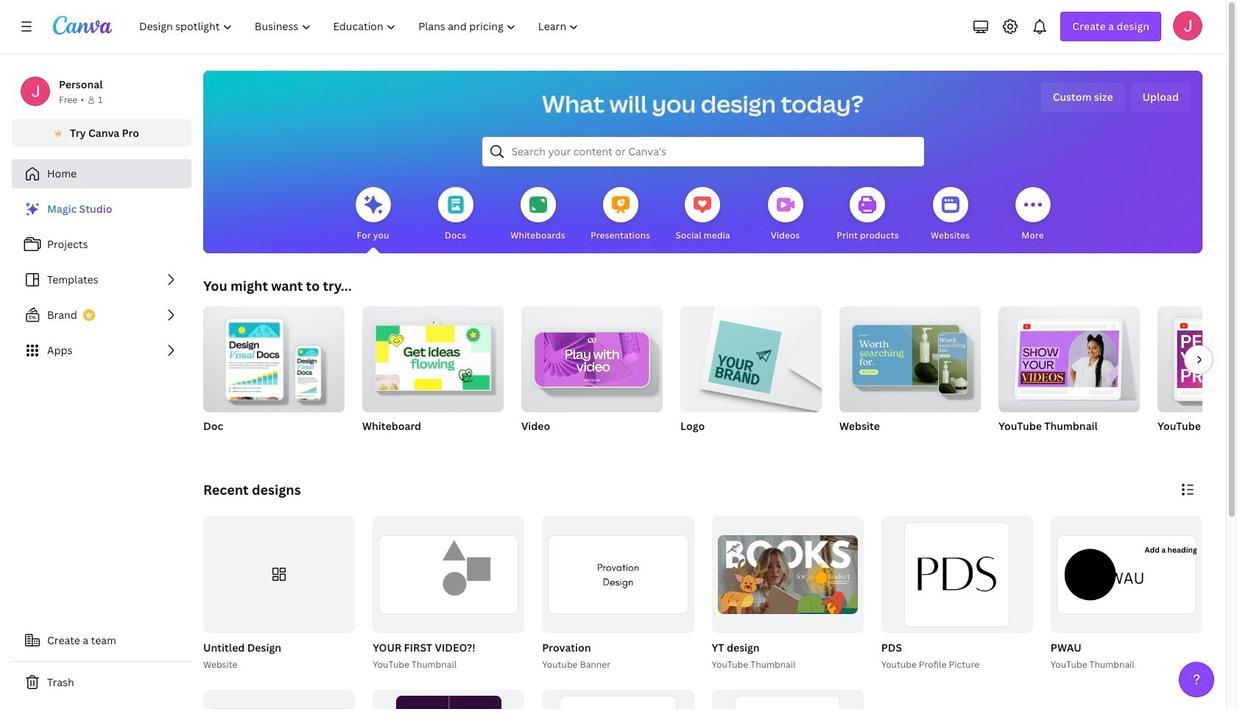 Task type: locate. For each thing, give the bounding box(es) containing it.
None search field
[[482, 137, 924, 166]]

group
[[521, 301, 663, 452], [521, 301, 663, 412], [681, 301, 822, 452], [681, 301, 822, 412], [840, 301, 981, 452], [840, 301, 981, 412], [999, 301, 1140, 452], [999, 301, 1140, 412], [203, 306, 345, 452], [362, 306, 504, 452], [1158, 306, 1237, 452], [1158, 306, 1237, 412], [200, 516, 355, 672], [203, 516, 355, 633], [370, 516, 525, 672], [373, 516, 525, 633], [539, 516, 694, 672], [542, 516, 694, 633], [709, 516, 864, 672], [712, 516, 864, 633], [878, 516, 1033, 672], [881, 516, 1033, 633], [1048, 516, 1203, 672], [1051, 516, 1203, 633], [373, 690, 525, 709], [542, 690, 694, 709], [712, 690, 864, 709]]

james peterson image
[[1173, 11, 1203, 41]]

list
[[12, 194, 192, 365]]



Task type: vqa. For each thing, say whether or not it's contained in the screenshot.
A at the bottom right of the page
no



Task type: describe. For each thing, give the bounding box(es) containing it.
top level navigation element
[[130, 12, 592, 41]]

Search search field
[[512, 138, 895, 166]]



